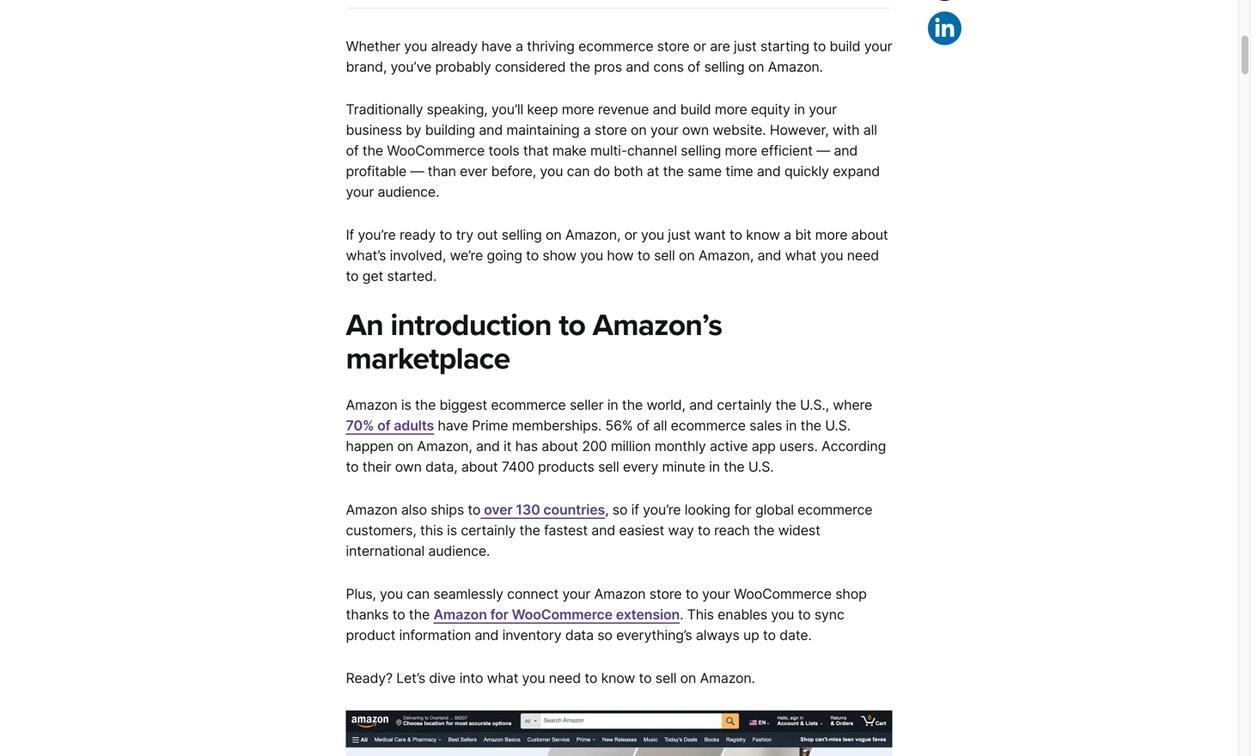 Task type: locate. For each thing, give the bounding box(es) containing it.
just left want
[[668, 227, 691, 243]]

1 horizontal spatial for
[[735, 502, 752, 518]]

a inside the if you're ready to try out selling on amazon, or you just want to know a bit more about what's involved, we're going to show you how to sell on amazon, and what you need to get started.
[[784, 227, 792, 243]]

1 horizontal spatial you're
[[643, 502, 681, 518]]

sales
[[750, 418, 783, 434]]

in up 56%
[[608, 397, 619, 414]]

amazon, down want
[[699, 247, 754, 264]]

we're
[[450, 247, 483, 264]]

amazon. down always
[[700, 670, 756, 687]]

fastest
[[544, 522, 588, 539]]

selling
[[705, 58, 745, 75], [681, 142, 722, 159], [502, 227, 542, 243]]

to inside , so if you're looking for global ecommerce customers, this is certainly the fastest and easiest way to reach the widest international audience.
[[698, 522, 711, 539]]

or left are
[[694, 38, 707, 54]]

0 horizontal spatial know
[[602, 670, 636, 687]]

1 vertical spatial or
[[625, 227, 638, 243]]

just inside whether you already have a thriving ecommerce store or are just starting to build your brand, you've probably considered the pros and cons of selling on amazon.
[[734, 38, 757, 54]]

selling up same
[[681, 142, 722, 159]]

1 horizontal spatial can
[[567, 163, 590, 180]]

amazon for amazon also ships to over 130 countries
[[346, 502, 398, 518]]

1 vertical spatial a
[[584, 122, 591, 139]]

and inside the amazon is the biggest ecommerce seller in the world, and certainly the u.s., where 70% of adults
[[690, 397, 714, 414]]

in inside traditionally speaking, you'll keep more revenue and build more equity in your business by building and maintaining a store on your own website. however, with all of the woocommerce tools that make multi-channel selling more efficient — and profitable — than ever before, you can do both at the same time and quickly expand your audience.
[[795, 101, 806, 118]]

can inside traditionally speaking, you'll keep more revenue and build more equity in your business by building and maintaining a store on your own website. however, with all of the woocommerce tools that make multi-channel selling more efficient — and profitable — than ever before, you can do both at the same time and quickly expand your audience.
[[567, 163, 590, 180]]

about down memberships.
[[542, 438, 579, 455]]

1 vertical spatial you're
[[643, 502, 681, 518]]

your
[[865, 38, 893, 54], [809, 101, 837, 118], [651, 122, 679, 139], [346, 184, 374, 200], [563, 586, 591, 603], [703, 586, 731, 603]]

1 horizontal spatial a
[[584, 122, 591, 139]]

1 vertical spatial have
[[438, 418, 468, 434]]

1 horizontal spatial certainly
[[717, 397, 772, 414]]

0 vertical spatial a
[[516, 38, 523, 54]]

1 horizontal spatial amazon.
[[768, 58, 824, 75]]

over 130 countries link
[[481, 502, 605, 518]]

and
[[626, 58, 650, 75], [653, 101, 677, 118], [479, 122, 503, 139], [757, 163, 781, 180], [758, 247, 782, 264], [690, 397, 714, 414], [476, 438, 500, 455], [592, 522, 616, 539], [475, 627, 499, 644]]

on down adults
[[398, 438, 414, 455]]

u.s.,
[[801, 397, 830, 414]]

1 vertical spatial about
[[542, 438, 579, 455]]

2 horizontal spatial amazon,
[[699, 247, 754, 264]]

0 vertical spatial u.s.
[[826, 418, 851, 434]]

equity
[[751, 101, 791, 118]]

0 vertical spatial sell
[[654, 247, 676, 264]]

audience. inside traditionally speaking, you'll keep more revenue and build more equity in your business by building and maintaining a store on your own website. however, with all of the woocommerce tools that make multi-channel selling more efficient — and profitable — than ever before, you can do both at the same time and quickly expand your audience.
[[378, 184, 440, 200]]

1 vertical spatial amazon,
[[699, 247, 754, 264]]

0 horizontal spatial just
[[668, 227, 691, 243]]

0 vertical spatial need
[[848, 247, 880, 264]]

u.s. down app
[[749, 459, 774, 476]]

amazon up 70%
[[346, 397, 398, 414]]

your inside whether you already have a thriving ecommerce store or are just starting to build your brand, you've probably considered the pros and cons of selling on amazon.
[[865, 38, 893, 54]]

also
[[401, 502, 427, 518]]

amazon, up 'data,'
[[417, 438, 473, 455]]

2 vertical spatial store
[[650, 586, 682, 603]]

. this enables you to sync product information and inventory data so everything's always up to date.
[[346, 607, 845, 644]]

with
[[833, 122, 860, 139]]

on inside traditionally speaking, you'll keep more revenue and build more equity in your business by building and maintaining a store on your own website. however, with all of the woocommerce tools that make multi-channel selling more efficient — and profitable — than ever before, you can do both at the same time and quickly expand your audience.
[[631, 122, 647, 139]]

need
[[848, 247, 880, 264], [549, 670, 581, 687]]

amazon. down starting
[[768, 58, 824, 75]]

0 horizontal spatial certainly
[[461, 522, 516, 539]]

the inside plus, you can seamlessly connect your amazon store to your woocommerce shop thanks to the
[[409, 607, 430, 623]]

1 horizontal spatial or
[[694, 38, 707, 54]]

app
[[752, 438, 776, 455]]

1 horizontal spatial amazon,
[[566, 227, 621, 243]]

need down data
[[549, 670, 581, 687]]

1 horizontal spatial what
[[786, 247, 817, 264]]

1 horizontal spatial just
[[734, 38, 757, 54]]

of inside have prime memberships. 56% of all ecommerce sales in the u.s. happen on amazon, and it has about 200 million monthly active app users. according to their own data, about 7400 products sell every minute in the u.s.
[[637, 418, 650, 434]]

selling inside the if you're ready to try out selling on amazon, or you just want to know a bit more about what's involved, we're going to show you how to sell on amazon, and what you need to get started.
[[502, 227, 542, 243]]

of right 70%
[[378, 418, 391, 434]]

amazon inside the amazon is the biggest ecommerce seller in the world, and certainly the u.s., where 70% of adults
[[346, 397, 398, 414]]

ready?
[[346, 670, 393, 687]]

0 horizontal spatial have
[[438, 418, 468, 434]]

1 vertical spatial certainly
[[461, 522, 516, 539]]

1 horizontal spatial all
[[864, 122, 878, 139]]

or inside whether you already have a thriving ecommerce store or are just starting to build your brand, you've probably considered the pros and cons of selling on amazon.
[[694, 38, 707, 54]]

where
[[833, 397, 873, 414]]

70%
[[346, 418, 374, 434]]

0 vertical spatial store
[[658, 38, 690, 54]]

in up however,
[[795, 101, 806, 118]]

1 vertical spatial just
[[668, 227, 691, 243]]

selling inside whether you already have a thriving ecommerce store or are just starting to build your brand, you've probably considered the pros and cons of selling on amazon.
[[705, 58, 745, 75]]

sell right how
[[654, 247, 676, 264]]

an
[[346, 307, 383, 344]]

1 horizontal spatial is
[[447, 522, 457, 539]]

so
[[613, 502, 628, 518], [598, 627, 613, 644]]

million
[[611, 438, 651, 455]]

1 vertical spatial audience.
[[429, 543, 490, 560]]

of right 56%
[[637, 418, 650, 434]]

sell inside the if you're ready to try out selling on amazon, or you just want to know a bit more about what's involved, we're going to show you how to sell on amazon, and what you need to get started.
[[654, 247, 676, 264]]

0 vertical spatial have
[[482, 38, 512, 54]]

0 horizontal spatial need
[[549, 670, 581, 687]]

2 vertical spatial sell
[[656, 670, 677, 687]]

certainly
[[717, 397, 772, 414], [461, 522, 516, 539]]

know up amazon homepage 'image'
[[602, 670, 636, 687]]

make
[[553, 142, 587, 159]]

is inside , so if you're looking for global ecommerce customers, this is certainly the fastest and easiest way to reach the widest international audience.
[[447, 522, 457, 539]]

own up same
[[683, 122, 709, 139]]

of inside the amazon is the biggest ecommerce seller in the world, and certainly the u.s., where 70% of adults
[[378, 418, 391, 434]]

0 horizontal spatial amazon,
[[417, 438, 473, 455]]

know left bit
[[747, 227, 781, 243]]

already
[[431, 38, 478, 54]]

a
[[516, 38, 523, 54], [584, 122, 591, 139], [784, 227, 792, 243]]

store
[[658, 38, 690, 54], [595, 122, 627, 139], [650, 586, 682, 603]]

can down make
[[567, 163, 590, 180]]

0 horizontal spatial can
[[407, 586, 430, 603]]

widest
[[779, 522, 821, 539]]

the left u.s., on the bottom right of the page
[[776, 397, 797, 414]]

have inside whether you already have a thriving ecommerce store or are just starting to build your brand, you've probably considered the pros and cons of selling on amazon.
[[482, 38, 512, 54]]

1 vertical spatial store
[[595, 122, 627, 139]]

amazon down seamlessly
[[434, 607, 487, 623]]

1 vertical spatial sell
[[599, 459, 620, 476]]

store up '.'
[[650, 586, 682, 603]]

thanks
[[346, 607, 389, 623]]

to down show
[[559, 307, 586, 344]]

want
[[695, 227, 726, 243]]

has
[[516, 438, 538, 455]]

u.s.
[[826, 418, 851, 434], [749, 459, 774, 476]]

of inside whether you already have a thriving ecommerce store or are just starting to build your brand, you've probably considered the pros and cons of selling on amazon.
[[688, 58, 701, 75]]

0 horizontal spatial for
[[491, 607, 509, 623]]

you're
[[358, 227, 396, 243], [643, 502, 681, 518]]

amazon inside plus, you can seamlessly connect your amazon store to your woocommerce shop thanks to the
[[595, 586, 646, 603]]

0 vertical spatial just
[[734, 38, 757, 54]]

out
[[477, 227, 498, 243]]

2 vertical spatial selling
[[502, 227, 542, 243]]

to inside have prime memberships. 56% of all ecommerce sales in the u.s. happen on amazon, and it has about 200 million monthly active app users. according to their own data, about 7400 products sell every minute in the u.s.
[[346, 459, 359, 476]]

ecommerce up memberships.
[[491, 397, 566, 414]]

on down starting
[[749, 58, 765, 75]]

0 vertical spatial about
[[852, 227, 889, 243]]

0 horizontal spatial a
[[516, 38, 523, 54]]

all inside traditionally speaking, you'll keep more revenue and build more equity in your business by building and maintaining a store on your own website. however, with all of the woocommerce tools that make multi-channel selling more efficient — and profitable — than ever before, you can do both at the same time and quickly expand your audience.
[[864, 122, 878, 139]]

own right their on the left of page
[[395, 459, 422, 476]]

maintaining
[[507, 122, 580, 139]]

have down biggest
[[438, 418, 468, 434]]

to right starting
[[814, 38, 826, 54]]

ecommerce inside , so if you're looking for global ecommerce customers, this is certainly the fastest and easiest way to reach the widest international audience.
[[798, 502, 873, 518]]

expand
[[833, 163, 880, 180]]

ecommerce inside whether you already have a thriving ecommerce store or are just starting to build your brand, you've probably considered the pros and cons of selling on amazon.
[[579, 38, 654, 54]]

date.
[[780, 627, 812, 644]]

0 vertical spatial woocommerce
[[387, 142, 485, 159]]

0 vertical spatial can
[[567, 163, 590, 180]]

,
[[605, 502, 609, 518]]

0 vertical spatial so
[[613, 502, 628, 518]]

store up cons
[[658, 38, 690, 54]]

woocommerce up data
[[512, 607, 613, 623]]

1 vertical spatial all
[[654, 418, 668, 434]]

ecommerce up widest
[[798, 502, 873, 518]]

and inside have prime memberships. 56% of all ecommerce sales in the u.s. happen on amazon, and it has about 200 million monthly active app users. according to their own data, about 7400 products sell every minute in the u.s.
[[476, 438, 500, 455]]

always
[[696, 627, 740, 644]]

amazon up customers,
[[346, 502, 398, 518]]

can inside plus, you can seamlessly connect your amazon store to your woocommerce shop thanks to the
[[407, 586, 430, 603]]

amazon
[[346, 397, 398, 414], [346, 502, 398, 518], [595, 586, 646, 603], [434, 607, 487, 623]]

amazon for amazon for woocommerce extension
[[434, 607, 487, 623]]

0 vertical spatial you're
[[358, 227, 396, 243]]

1 vertical spatial for
[[491, 607, 509, 623]]

ever
[[460, 163, 488, 180]]

store up 'multi-'
[[595, 122, 627, 139]]

have up probably
[[482, 38, 512, 54]]

going
[[487, 247, 523, 264]]

about down expand at top
[[852, 227, 889, 243]]

just right are
[[734, 38, 757, 54]]

1 vertical spatial need
[[549, 670, 581, 687]]

0 horizontal spatial build
[[681, 101, 712, 118]]

the up information
[[409, 607, 430, 623]]

users.
[[780, 438, 818, 455]]

for up the reach on the right of the page
[[735, 502, 752, 518]]

2 horizontal spatial woocommerce
[[734, 586, 832, 603]]

on down always
[[681, 670, 697, 687]]

this
[[688, 607, 714, 623]]

0 horizontal spatial or
[[625, 227, 638, 243]]

0 vertical spatial what
[[786, 247, 817, 264]]

need down expand at top
[[848, 247, 880, 264]]

1 horizontal spatial own
[[683, 122, 709, 139]]

to inside an introduction to amazon's marketplace
[[559, 307, 586, 344]]

connect
[[507, 586, 559, 603]]

0 vertical spatial build
[[830, 38, 861, 54]]

1 vertical spatial what
[[487, 670, 519, 687]]

0 horizontal spatial u.s.
[[749, 459, 774, 476]]

sell inside have prime memberships. 56% of all ecommerce sales in the u.s. happen on amazon, and it has about 200 million monthly active app users. according to their own data, about 7400 products sell every minute in the u.s.
[[599, 459, 620, 476]]

.
[[680, 607, 684, 623]]

audience.
[[378, 184, 440, 200], [429, 543, 490, 560]]

0 vertical spatial certainly
[[717, 397, 772, 414]]

amazon for woocommerce extension
[[434, 607, 680, 623]]

audience. down this at the bottom left
[[429, 543, 490, 560]]

1 vertical spatial woocommerce
[[734, 586, 832, 603]]

a inside traditionally speaking, you'll keep more revenue and build more equity in your business by building and maintaining a store on your own website. however, with all of the woocommerce tools that make multi-channel selling more efficient — and profitable — than ever before, you can do both at the same time and quickly expand your audience.
[[584, 122, 591, 139]]

and inside . this enables you to sync product information and inventory data so everything's always up to date.
[[475, 627, 499, 644]]

tools
[[489, 142, 520, 159]]

0 vertical spatial know
[[747, 227, 781, 243]]

build down cons
[[681, 101, 712, 118]]

all right the with
[[864, 122, 878, 139]]

amazon, inside have prime memberships. 56% of all ecommerce sales in the u.s. happen on amazon, and it has about 200 million monthly active app users. according to their own data, about 7400 products sell every minute in the u.s.
[[417, 438, 473, 455]]

for inside , so if you're looking for global ecommerce customers, this is certainly the fastest and easiest way to reach the widest international audience.
[[735, 502, 752, 518]]

to right thanks
[[393, 607, 406, 623]]

and inside the if you're ready to try out selling on amazon, or you just want to know a bit more about what's involved, we're going to show you how to sell on amazon, and what you need to get started.
[[758, 247, 782, 264]]

1 vertical spatial own
[[395, 459, 422, 476]]

of right cons
[[688, 58, 701, 75]]

probably
[[435, 58, 492, 75]]

multi-
[[591, 142, 628, 159]]

1 horizontal spatial need
[[848, 247, 880, 264]]

1 horizontal spatial build
[[830, 38, 861, 54]]

0 vertical spatial is
[[401, 397, 412, 414]]

is right this at the bottom left
[[447, 522, 457, 539]]

time
[[726, 163, 754, 180]]

0 horizontal spatial you're
[[358, 227, 396, 243]]

all down world,
[[654, 418, 668, 434]]

store inside plus, you can seamlessly connect your amazon store to your woocommerce shop thanks to the
[[650, 586, 682, 603]]

0 horizontal spatial woocommerce
[[387, 142, 485, 159]]

efficient
[[761, 142, 813, 159]]

to up date. on the bottom right of page
[[798, 607, 811, 623]]

store inside whether you already have a thriving ecommerce store or are just starting to build your brand, you've probably considered the pros and cons of selling on amazon.
[[658, 38, 690, 54]]

you're inside the if you're ready to try out selling on amazon, or you just want to know a bit more about what's involved, we're going to show you how to sell on amazon, and what you need to get started.
[[358, 227, 396, 243]]

0 vertical spatial amazon.
[[768, 58, 824, 75]]

is up adults
[[401, 397, 412, 414]]

woocommerce up date. on the bottom right of page
[[734, 586, 832, 603]]

2 vertical spatial about
[[462, 459, 498, 476]]

marketplace
[[346, 341, 510, 377]]

to right want
[[730, 227, 743, 243]]

ready
[[400, 227, 436, 243]]

you're right if
[[643, 502, 681, 518]]

traditionally
[[346, 101, 423, 118]]

to down everything's
[[639, 670, 652, 687]]

whether you already have a thriving ecommerce store or are just starting to build your brand, you've probably considered the pros and cons of selling on amazon.
[[346, 38, 893, 75]]

and inside , so if you're looking for global ecommerce customers, this is certainly the fastest and easiest way to reach the widest international audience.
[[592, 522, 616, 539]]

0 horizontal spatial is
[[401, 397, 412, 414]]

an introduction to amazon's marketplace
[[346, 307, 723, 377]]

1 vertical spatial is
[[447, 522, 457, 539]]

1 horizontal spatial know
[[747, 227, 781, 243]]

you're up what's
[[358, 227, 396, 243]]

0 vertical spatial selling
[[705, 58, 745, 75]]

to right how
[[638, 247, 651, 264]]

0 vertical spatial for
[[735, 502, 752, 518]]

0 horizontal spatial own
[[395, 459, 422, 476]]

0 vertical spatial all
[[864, 122, 878, 139]]

2 vertical spatial amazon,
[[417, 438, 473, 455]]

a up make
[[584, 122, 591, 139]]

what right into
[[487, 670, 519, 687]]

2 vertical spatial a
[[784, 227, 792, 243]]

more right bit
[[816, 227, 848, 243]]

so right data
[[598, 627, 613, 644]]

store for amazon
[[650, 586, 682, 603]]

0 horizontal spatial all
[[654, 418, 668, 434]]

everything's
[[617, 627, 693, 644]]

to up this in the bottom right of the page
[[686, 586, 699, 603]]

1 vertical spatial so
[[598, 627, 613, 644]]

the down u.s., on the bottom right of the page
[[801, 418, 822, 434]]

to left over at the left bottom
[[468, 502, 481, 518]]

ecommerce up pros
[[579, 38, 654, 54]]

the
[[570, 58, 591, 75], [363, 142, 384, 159], [663, 163, 684, 180], [415, 397, 436, 414], [622, 397, 643, 414], [776, 397, 797, 414], [801, 418, 822, 434], [724, 459, 745, 476], [520, 522, 541, 539], [754, 522, 775, 539], [409, 607, 430, 623]]

about right 'data,'
[[462, 459, 498, 476]]

over
[[484, 502, 513, 518]]

woocommerce
[[387, 142, 485, 159], [734, 586, 832, 603], [512, 607, 613, 623]]

certainly up sales
[[717, 397, 772, 414]]

1 vertical spatial can
[[407, 586, 430, 603]]

sell down everything's
[[656, 670, 677, 687]]

so right , at the left bottom of the page
[[613, 502, 628, 518]]

sell down the 200
[[599, 459, 620, 476]]

on up the channel
[[631, 122, 647, 139]]

or up how
[[625, 227, 638, 243]]

for
[[735, 502, 752, 518], [491, 607, 509, 623]]

0 vertical spatial amazon,
[[566, 227, 621, 243]]

happen
[[346, 438, 394, 455]]

to left their on the left of page
[[346, 459, 359, 476]]

just
[[734, 38, 757, 54], [668, 227, 691, 243]]

ecommerce up the "active"
[[671, 418, 746, 434]]

of down business
[[346, 142, 359, 159]]

woocommerce up — than
[[387, 142, 485, 159]]

of inside traditionally speaking, you'll keep more revenue and build more equity in your business by building and maintaining a store on your own website. however, with all of the woocommerce tools that make multi-channel selling more efficient — and profitable — than ever before, you can do both at the same time and quickly expand your audience.
[[346, 142, 359, 159]]

on down want
[[679, 247, 695, 264]]

a up considered
[[516, 38, 523, 54]]

data
[[566, 627, 594, 644]]

more inside the if you're ready to try out selling on amazon, or you just want to know a bit more about what's involved, we're going to show you how to sell on amazon, and what you need to get started.
[[816, 227, 848, 243]]

woocommerce inside plus, you can seamlessly connect your amazon store to your woocommerce shop thanks to the
[[734, 586, 832, 603]]

u.s. down where
[[826, 418, 851, 434]]

ecommerce inside have prime memberships. 56% of all ecommerce sales in the u.s. happen on amazon, and it has about 200 million monthly active app users. according to their own data, about 7400 products sell every minute in the u.s.
[[671, 418, 746, 434]]

1 vertical spatial selling
[[681, 142, 722, 159]]

2 horizontal spatial about
[[852, 227, 889, 243]]

1 vertical spatial build
[[681, 101, 712, 118]]

selling up going
[[502, 227, 542, 243]]

1 horizontal spatial woocommerce
[[512, 607, 613, 623]]

can up information
[[407, 586, 430, 603]]

0 vertical spatial audience.
[[378, 184, 440, 200]]

what's
[[346, 247, 386, 264]]

just inside the if you're ready to try out selling on amazon, or you just want to know a bit more about what's involved, we're going to show you how to sell on amazon, and what you need to get started.
[[668, 227, 691, 243]]

to down looking
[[698, 522, 711, 539]]

0 vertical spatial own
[[683, 122, 709, 139]]

2 vertical spatial woocommerce
[[512, 607, 613, 623]]

, so if you're looking for global ecommerce customers, this is certainly the fastest and easiest way to reach the widest international audience.
[[346, 502, 873, 560]]

1 horizontal spatial have
[[482, 38, 512, 54]]

selling down are
[[705, 58, 745, 75]]

to left get on the top of page
[[346, 268, 359, 285]]

on up show
[[546, 227, 562, 243]]

so inside , so if you're looking for global ecommerce customers, this is certainly the fastest and easiest way to reach the widest international audience.
[[613, 502, 628, 518]]

1 vertical spatial amazon.
[[700, 670, 756, 687]]

amazon, up how
[[566, 227, 621, 243]]

2 horizontal spatial a
[[784, 227, 792, 243]]

in
[[795, 101, 806, 118], [608, 397, 619, 414], [786, 418, 797, 434], [710, 459, 721, 476]]

revenue
[[598, 101, 649, 118]]

world,
[[647, 397, 686, 414]]

the up adults
[[415, 397, 436, 414]]

shop
[[836, 586, 867, 603]]

amazon up extension at the bottom of page
[[595, 586, 646, 603]]



Task type: describe. For each thing, give the bounding box(es) containing it.
1 horizontal spatial about
[[542, 438, 579, 455]]

way
[[669, 522, 694, 539]]

by
[[406, 122, 422, 139]]

ready? let's dive into what you need to know to sell on amazon.
[[346, 670, 756, 687]]

keep
[[527, 101, 558, 118]]

prime
[[472, 418, 509, 434]]

seamlessly
[[434, 586, 504, 603]]

a inside whether you already have a thriving ecommerce store or are just starting to build your brand, you've probably considered the pros and cons of selling on amazon.
[[516, 38, 523, 54]]

56%
[[606, 418, 633, 434]]

what inside the if you're ready to try out selling on amazon, or you just want to know a bit more about what's involved, we're going to show you how to sell on amazon, and what you need to get started.
[[786, 247, 817, 264]]

same
[[688, 163, 722, 180]]

to inside whether you already have a thriving ecommerce store or are just starting to build your brand, you've probably considered the pros and cons of selling on amazon.
[[814, 38, 826, 54]]

it
[[504, 438, 512, 455]]

brand,
[[346, 58, 387, 75]]

amazon's
[[593, 307, 723, 344]]

certainly inside the amazon is the biggest ecommerce seller in the world, and certainly the u.s., where 70% of adults
[[717, 397, 772, 414]]

and inside whether you already have a thriving ecommerce store or are just starting to build your brand, you've probably considered the pros and cons of selling on amazon.
[[626, 58, 650, 75]]

introduction
[[391, 307, 552, 344]]

know inside the if you're ready to try out selling on amazon, or you just want to know a bit more about what's involved, we're going to show you how to sell on amazon, and what you need to get started.
[[747, 227, 781, 243]]

1 vertical spatial know
[[602, 670, 636, 687]]

countries
[[544, 502, 605, 518]]

to left try on the top
[[440, 227, 452, 243]]

starting
[[761, 38, 810, 54]]

certainly inside , so if you're looking for global ecommerce customers, this is certainly the fastest and easiest way to reach the widest international audience.
[[461, 522, 516, 539]]

monthly
[[655, 438, 707, 455]]

data,
[[426, 459, 458, 476]]

build inside traditionally speaking, you'll keep more revenue and build more equity in your business by building and maintaining a store on your own website. however, with all of the woocommerce tools that make multi-channel selling more efficient — and profitable — than ever before, you can do both at the same time and quickly expand your audience.
[[681, 101, 712, 118]]

0 horizontal spatial what
[[487, 670, 519, 687]]

own inside have prime memberships. 56% of all ecommerce sales in the u.s. happen on amazon, and it has about 200 million monthly active app users. according to their own data, about 7400 products sell every minute in the u.s.
[[395, 459, 422, 476]]

in down the "active"
[[710, 459, 721, 476]]

selling inside traditionally speaking, you'll keep more revenue and build more equity in your business by building and maintaining a store on your own website. however, with all of the woocommerce tools that make multi-channel selling more efficient — and profitable — than ever before, you can do both at the same time and quickly expand your audience.
[[681, 142, 722, 159]]

you inside whether you already have a thriving ecommerce store or are just starting to build your brand, you've probably considered the pros and cons of selling on amazon.
[[404, 38, 428, 54]]

international
[[346, 543, 425, 560]]

amazon for woocommerce extension link
[[434, 607, 680, 623]]

this
[[420, 522, 444, 539]]

to left show
[[526, 247, 539, 264]]

bit
[[796, 227, 812, 243]]

the down global on the right bottom
[[754, 522, 775, 539]]

— than
[[411, 163, 456, 180]]

130
[[516, 502, 541, 518]]

try
[[456, 227, 474, 243]]

ships
[[431, 502, 464, 518]]

all inside have prime memberships. 56% of all ecommerce sales in the u.s. happen on amazon, and it has about 200 million monthly active app users. according to their own data, about 7400 products sell every minute in the u.s.
[[654, 418, 668, 434]]

if
[[632, 502, 640, 518]]

show
[[543, 247, 577, 264]]

the up 56%
[[622, 397, 643, 414]]

or inside the if you're ready to try out selling on amazon, or you just want to know a bit more about what's involved, we're going to show you how to sell on amazon, and what you need to get started.
[[625, 227, 638, 243]]

if
[[346, 227, 354, 243]]

more up time
[[725, 142, 758, 159]]

let's
[[397, 670, 426, 687]]

pros
[[594, 58, 622, 75]]

their
[[363, 459, 392, 476]]

enables
[[718, 607, 768, 623]]

cons
[[654, 58, 684, 75]]

if you're ready to try out selling on amazon, or you just want to know a bit more about what's involved, we're going to show you how to sell on amazon, and what you need to get started.
[[346, 227, 889, 285]]

started.
[[387, 268, 437, 285]]

that
[[524, 142, 549, 159]]

do
[[594, 163, 610, 180]]

considered
[[495, 58, 566, 75]]

you're inside , so if you're looking for global ecommerce customers, this is certainly the fastest and easiest way to reach the widest international audience.
[[643, 502, 681, 518]]

more up website.
[[715, 101, 748, 118]]

the inside whether you already have a thriving ecommerce store or are just starting to build your brand, you've probably considered the pros and cons of selling on amazon.
[[570, 58, 591, 75]]

you inside traditionally speaking, you'll keep more revenue and build more equity in your business by building and maintaining a store on your own website. however, with all of the woocommerce tools that make multi-channel selling more efficient — and profitable — than ever before, you can do both at the same time and quickly expand your audience.
[[540, 163, 563, 180]]

traditionally speaking, you'll keep more revenue and build more equity in your business by building and maintaining a store on your own website. however, with all of the woocommerce tools that make multi-channel selling more efficient — and profitable — than ever before, you can do both at the same time and quickly expand your audience.
[[346, 101, 880, 200]]

0 horizontal spatial about
[[462, 459, 498, 476]]

products
[[538, 459, 595, 476]]

amazon. inside whether you already have a thriving ecommerce store or are just starting to build your brand, you've probably considered the pros and cons of selling on amazon.
[[768, 58, 824, 75]]

amazon homepage image
[[346, 711, 893, 757]]

easiest
[[619, 522, 665, 539]]

product
[[346, 627, 396, 644]]

amazon for amazon is the biggest ecommerce seller in the world, and certainly the u.s., where 70% of adults
[[346, 397, 398, 414]]

is inside the amazon is the biggest ecommerce seller in the world, and certainly the u.s., where 70% of adults
[[401, 397, 412, 414]]

plus,
[[346, 586, 376, 603]]

extension
[[616, 607, 680, 623]]

channel
[[628, 142, 678, 159]]

you'll
[[492, 101, 524, 118]]

active
[[710, 438, 748, 455]]

more right keep at the top left of page
[[562, 101, 595, 118]]

the down the "active"
[[724, 459, 745, 476]]

get
[[363, 268, 384, 285]]

have inside have prime memberships. 56% of all ecommerce sales in the u.s. happen on amazon, and it has about 200 million monthly active app users. according to their own data, about 7400 products sell every minute in the u.s.
[[438, 418, 468, 434]]

dive
[[429, 670, 456, 687]]

amazon also ships to over 130 countries
[[346, 502, 605, 518]]

are
[[710, 38, 731, 54]]

1 vertical spatial u.s.
[[749, 459, 774, 476]]

store inside traditionally speaking, you'll keep more revenue and build more equity in your business by building and maintaining a store on your own website. however, with all of the woocommerce tools that make multi-channel selling more efficient — and profitable — than ever before, you can do both at the same time and quickly expand your audience.
[[595, 122, 627, 139]]

woocommerce inside traditionally speaking, you'll keep more revenue and build more equity in your business by building and maintaining a store on your own website. however, with all of the woocommerce tools that make multi-channel selling more efficient — and profitable — than ever before, you can do both at the same time and quickly expand your audience.
[[387, 142, 485, 159]]

70% of adults link
[[346, 418, 434, 434]]

on inside have prime memberships. 56% of all ecommerce sales in the u.s. happen on amazon, and it has about 200 million monthly active app users. according to their own data, about 7400 products sell every minute in the u.s.
[[398, 438, 414, 455]]

in inside the amazon is the biggest ecommerce seller in the world, and certainly the u.s., where 70% of adults
[[608, 397, 619, 414]]

store for ecommerce
[[658, 38, 690, 54]]

global
[[756, 502, 794, 518]]

to down data
[[585, 670, 598, 687]]

up
[[744, 627, 760, 644]]

looking
[[685, 502, 731, 518]]

7400
[[502, 459, 535, 476]]

business
[[346, 122, 402, 139]]

how
[[607, 247, 634, 264]]

you inside plus, you can seamlessly connect your amazon store to your woocommerce shop thanks to the
[[380, 586, 403, 603]]

need inside the if you're ready to try out selling on amazon, or you just want to know a bit more about what's involved, we're going to show you how to sell on amazon, and what you need to get started.
[[848, 247, 880, 264]]

whether
[[346, 38, 401, 54]]

so inside . this enables you to sync product information and inventory data so everything's always up to date.
[[598, 627, 613, 644]]

1 horizontal spatial u.s.
[[826, 418, 851, 434]]

build inside whether you already have a thriving ecommerce store or are just starting to build your brand, you've probably considered the pros and cons of selling on amazon.
[[830, 38, 861, 54]]

information
[[399, 627, 471, 644]]

200
[[582, 438, 607, 455]]

before,
[[492, 163, 537, 180]]

on inside whether you already have a thriving ecommerce store or are just starting to build your brand, you've probably considered the pros and cons of selling on amazon.
[[749, 58, 765, 75]]

audience. inside , so if you're looking for global ecommerce customers, this is certainly the fastest and easiest way to reach the widest international audience.
[[429, 543, 490, 560]]

seller
[[570, 397, 604, 414]]

quickly
[[785, 163, 830, 180]]

you inside . this enables you to sync product information and inventory data so everything's always up to date.
[[772, 607, 795, 623]]

both
[[614, 163, 644, 180]]

however,
[[770, 122, 829, 139]]

into
[[460, 670, 484, 687]]

every
[[623, 459, 659, 476]]

0 horizontal spatial amazon.
[[700, 670, 756, 687]]

minute
[[663, 459, 706, 476]]

adults
[[394, 418, 434, 434]]

the right at
[[663, 163, 684, 180]]

you've
[[391, 58, 432, 75]]

amazon is the biggest ecommerce seller in the world, and certainly the u.s., where 70% of adults
[[346, 397, 873, 434]]

thriving
[[527, 38, 575, 54]]

inventory
[[503, 627, 562, 644]]

speaking,
[[427, 101, 488, 118]]

the down business
[[363, 142, 384, 159]]

about inside the if you're ready to try out selling on amazon, or you just want to know a bit more about what's involved, we're going to show you how to sell on amazon, and what you need to get started.
[[852, 227, 889, 243]]

own inside traditionally speaking, you'll keep more revenue and build more equity in your business by building and maintaining a store on your own website. however, with all of the woocommerce tools that make multi-channel selling more efficient — and profitable — than ever before, you can do both at the same time and quickly expand your audience.
[[683, 122, 709, 139]]

involved,
[[390, 247, 446, 264]]

in up users.
[[786, 418, 797, 434]]

the down 130
[[520, 522, 541, 539]]

ecommerce inside the amazon is the biggest ecommerce seller in the world, and certainly the u.s., where 70% of adults
[[491, 397, 566, 414]]

to right up
[[764, 627, 776, 644]]



Task type: vqa. For each thing, say whether or not it's contained in the screenshot.
the search extensions search box
no



